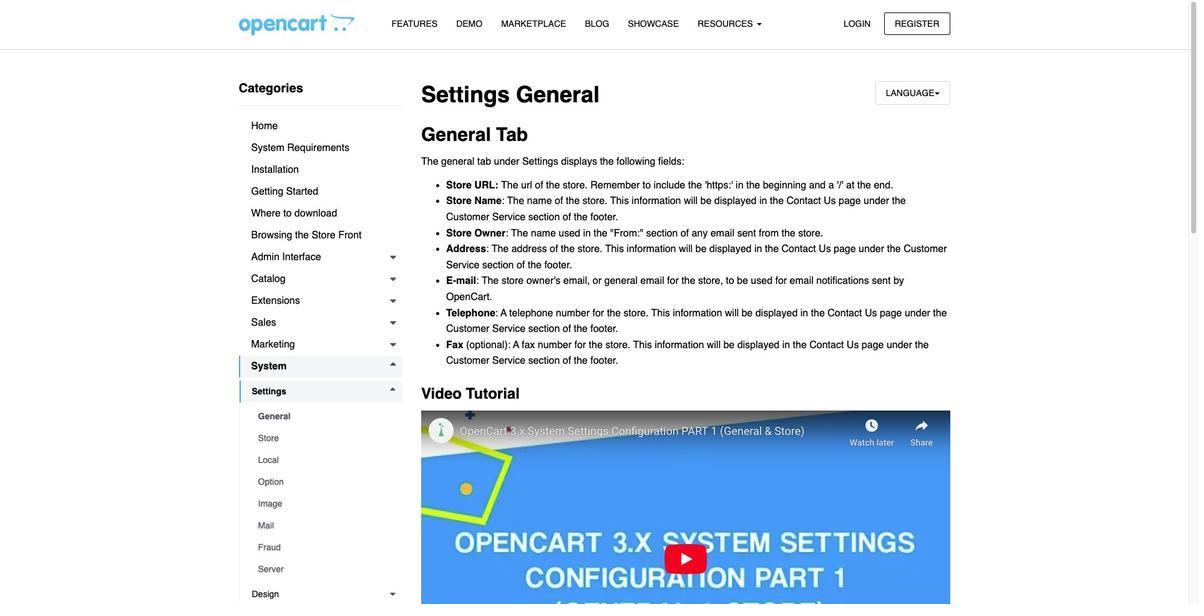 Task type: describe. For each thing, give the bounding box(es) containing it.
customer inside the : a telephone number for the store. this information will be displayed in the contact us page under the customer service section of the footer.
[[446, 323, 490, 335]]

server
[[258, 564, 284, 574]]

admin interface link
[[239, 247, 403, 268]]

information inside : the address of the store. this information will be displayed in the contact us page under the customer service section of the footer.
[[627, 244, 676, 255]]

sent inside : the store owner's email, or general email for the store, to be used for email notifications sent by opencart.
[[872, 275, 891, 287]]

fraud
[[258, 542, 281, 552]]

mail
[[258, 521, 274, 531]]

section inside (optional): a fax number for the store. this information will be displayed in the contact us page under the customer service section of the footer.
[[528, 355, 560, 367]]

tab
[[477, 156, 491, 167]]

: for e-mail
[[476, 275, 479, 287]]

: a telephone number for the store. this information will be displayed in the contact us page under the customer service section of the footer.
[[446, 307, 947, 335]]

: the name of the store. this information will be displayed in the contact us page under the customer service section of the footer.
[[446, 196, 906, 223]]

language button
[[875, 81, 950, 105]]

marketplace
[[501, 19, 566, 29]]

general tab
[[421, 124, 528, 146]]

language
[[886, 88, 935, 98]]

a for :
[[501, 307, 507, 319]]

this inside : the address of the store. this information will be displayed in the contact us page under the customer service section of the footer.
[[605, 244, 624, 255]]

general for general 'link'
[[258, 411, 291, 421]]

in inside : the name of the store. this information will be displayed in the contact us page under the customer service section of the footer.
[[759, 196, 767, 207]]

by
[[894, 275, 904, 287]]

2 horizontal spatial email
[[790, 275, 814, 287]]

number for fax
[[538, 339, 572, 351]]

(optional):
[[466, 339, 511, 351]]

this inside (optional): a fax number for the store. this information will be displayed in the contact us page under the customer service section of the footer.
[[633, 339, 652, 351]]

tutorial
[[466, 385, 520, 402]]

home link
[[239, 115, 403, 137]]

home
[[251, 120, 278, 132]]

: for telephone
[[495, 307, 498, 319]]

contact inside : the address of the store. this information will be displayed in the contact us page under the customer service section of the footer.
[[782, 244, 816, 255]]

will inside the : a telephone number for the store. this information will be displayed in the contact us page under the customer service section of the footer.
[[725, 307, 739, 319]]

features link
[[382, 13, 447, 35]]

a
[[829, 180, 834, 191]]

extensions link
[[239, 290, 403, 312]]

store for owner
[[446, 228, 472, 239]]

system requirements
[[251, 142, 349, 154]]

extensions
[[251, 295, 300, 306]]

opencart - open source shopping cart solution image
[[239, 13, 354, 36]]

store owner : the name used in the "from:" section of any email sent from the store.
[[446, 228, 823, 239]]

tab
[[496, 124, 528, 146]]

footer. inside (optional): a fax number for the store. this information will be displayed in the contact us page under the customer service section of the footer.
[[591, 355, 618, 367]]

service inside : the address of the store. this information will be displayed in the contact us page under the customer service section of the footer.
[[446, 259, 480, 271]]

will inside : the name of the store. this information will be displayed in the contact us page under the customer service section of the footer.
[[684, 196, 698, 207]]

following
[[617, 156, 656, 167]]

started
[[286, 186, 318, 197]]

the inside : the store owner's email, or general email for the store, to be used for email notifications sent by opencart.
[[482, 275, 499, 287]]

0 vertical spatial to
[[643, 180, 651, 191]]

section down : the name of the store. this information will be displayed in the contact us page under the customer service section of the footer.
[[646, 228, 678, 239]]

the general tab under settings displays the following fields:
[[421, 156, 684, 167]]

service inside : the name of the store. this information will be displayed in the contact us page under the customer service section of the footer.
[[492, 212, 526, 223]]

fax
[[522, 339, 535, 351]]

interface
[[282, 252, 321, 263]]

customer inside : the address of the store. this information will be displayed in the contact us page under the customer service section of the footer.
[[904, 244, 947, 255]]

number for telephone
[[556, 307, 590, 319]]

e-
[[446, 275, 456, 287]]

displayed inside : the name of the store. this information will be displayed in the contact us page under the customer service section of the footer.
[[715, 196, 757, 207]]

page inside the : a telephone number for the store. this information will be displayed in the contact us page under the customer service section of the footer.
[[880, 307, 902, 319]]

system requirements link
[[239, 137, 403, 159]]

to inside : the store owner's email, or general email for the store, to be used for email notifications sent by opencart.
[[726, 275, 734, 287]]

(optional): a fax number for the store. this information will be displayed in the contact us page under the customer service section of the footer.
[[446, 339, 929, 367]]

showcase link
[[619, 13, 688, 35]]

catalog link
[[239, 268, 403, 290]]

used inside : the store owner's email, or general email for the store, to be used for email notifications sent by opencart.
[[751, 275, 773, 287]]

store. inside : the name of the store. this information will be displayed in the contact us page under the customer service section of the footer.
[[583, 196, 608, 207]]

a for (optional):
[[513, 339, 519, 351]]

demo
[[456, 19, 483, 29]]

information inside : the name of the store. this information will be displayed in the contact us page under the customer service section of the footer.
[[632, 196, 681, 207]]

store
[[502, 275, 524, 287]]

design link
[[239, 584, 403, 604]]

information inside the : a telephone number for the store. this information will be displayed in the contact us page under the customer service section of the footer.
[[673, 307, 722, 319]]

notifications
[[817, 275, 869, 287]]

"from:"
[[610, 228, 644, 239]]

register
[[895, 18, 940, 28]]

owner
[[475, 228, 506, 239]]

1 vertical spatial name
[[531, 228, 556, 239]]

system for system requirements
[[251, 142, 285, 154]]

'/'
[[837, 180, 844, 191]]

contact inside (optional): a fax number for the store. this information will be displayed in the contact us page under the customer service section of the footer.
[[810, 339, 844, 351]]

general link
[[246, 406, 403, 428]]

fields:
[[658, 156, 684, 167]]

footer. inside the : a telephone number for the store. this information will be displayed in the contact us page under the customer service section of the footer.
[[591, 323, 618, 335]]

login
[[844, 18, 871, 28]]

register link
[[884, 12, 950, 35]]

any
[[692, 228, 708, 239]]

front
[[338, 230, 362, 241]]

showcase
[[628, 19, 679, 29]]

store name
[[446, 196, 502, 207]]

for down : the address of the store. this information will be displayed in the contact us page under the customer service section of the footer. on the top
[[667, 275, 679, 287]]

requirements
[[287, 142, 349, 154]]

sales
[[251, 317, 276, 328]]

e-mail
[[446, 275, 476, 287]]

from
[[759, 228, 779, 239]]

displays
[[561, 156, 597, 167]]

local link
[[246, 449, 403, 471]]

beginning
[[763, 180, 806, 191]]

where
[[251, 208, 281, 219]]

the up address
[[511, 228, 528, 239]]

in inside the : a telephone number for the store. this information will be displayed in the contact us page under the customer service section of the footer.
[[801, 307, 808, 319]]

blog
[[585, 19, 609, 29]]

page inside : the address of the store. this information will be displayed in the contact us page under the customer service section of the footer.
[[834, 244, 856, 255]]

general inside : the store owner's email, or general email for the store, to be used for email notifications sent by opencart.
[[604, 275, 638, 287]]

the inside : the name of the store. this information will be displayed in the contact us page under the customer service section of the footer.
[[507, 196, 524, 207]]

section inside : the name of the store. this information will be displayed in the contact us page under the customer service section of the footer.
[[528, 212, 560, 223]]

opencart.
[[446, 291, 492, 303]]

page inside (optional): a fax number for the store. this information will be displayed in the contact us page under the customer service section of the footer.
[[862, 339, 884, 351]]

blog link
[[576, 13, 619, 35]]

or
[[593, 275, 602, 287]]

installation
[[251, 164, 299, 175]]

design
[[252, 589, 279, 599]]

admin interface
[[251, 252, 321, 263]]

under inside : the address of the store. this information will be displayed in the contact us page under the customer service section of the footer.
[[859, 244, 884, 255]]

us inside : the address of the store. this information will be displayed in the contact us page under the customer service section of the footer.
[[819, 244, 831, 255]]

features
[[392, 19, 438, 29]]

be inside : the store owner's email, or general email for the store, to be used for email notifications sent by opencart.
[[737, 275, 748, 287]]

email,
[[563, 275, 590, 287]]

under inside : the name of the store. this information will be displayed in the contact us page under the customer service section of the footer.
[[864, 196, 889, 207]]

store. inside : the address of the store. this information will be displayed in the contact us page under the customer service section of the footer.
[[578, 244, 603, 255]]

1 vertical spatial settings
[[522, 156, 558, 167]]

and
[[809, 180, 826, 191]]

server link
[[246, 559, 403, 580]]

in inside (optional): a fax number for the store. this information will be displayed in the contact us page under the customer service section of the footer.
[[782, 339, 790, 351]]

fax
[[446, 339, 463, 351]]

url:
[[475, 180, 498, 191]]

1 horizontal spatial email
[[711, 228, 735, 239]]

be inside (optional): a fax number for the store. this information will be displayed in the contact us page under the customer service section of the footer.
[[724, 339, 735, 351]]

us inside : the name of the store. this information will be displayed in the contact us page under the customer service section of the footer.
[[824, 196, 836, 207]]

image link
[[246, 493, 403, 515]]

general for general tab
[[421, 124, 491, 146]]

sales link
[[239, 312, 403, 334]]



Task type: locate. For each thing, give the bounding box(es) containing it.
service down fax
[[492, 355, 526, 367]]

at
[[846, 180, 855, 191]]

1 vertical spatial number
[[538, 339, 572, 351]]

0 vertical spatial system
[[251, 142, 285, 154]]

displayed inside (optional): a fax number for the store. this information will be displayed in the contact us page under the customer service section of the footer.
[[737, 339, 780, 351]]

address
[[512, 244, 547, 255]]

be inside : the address of the store. this information will be displayed in the contact us page under the customer service section of the footer.
[[696, 244, 707, 255]]

section up the store
[[482, 259, 514, 271]]

: inside : the address of the store. this information will be displayed in the contact us page under the customer service section of the footer.
[[486, 244, 489, 255]]

footer. inside : the address of the store. this information will be displayed in the contact us page under the customer service section of the footer.
[[544, 259, 572, 271]]

0 horizontal spatial used
[[559, 228, 580, 239]]

service inside the : a telephone number for the store. this information will be displayed in the contact us page under the customer service section of the footer.
[[492, 323, 526, 335]]

customer down fax
[[446, 355, 490, 367]]

telephone
[[509, 307, 553, 319]]

2 system from the top
[[251, 361, 287, 372]]

system down home
[[251, 142, 285, 154]]

option link
[[246, 471, 403, 493]]

be inside the : a telephone number for the store. this information will be displayed in the contact us page under the customer service section of the footer.
[[742, 307, 753, 319]]

page inside : the name of the store. this information will be displayed in the contact us page under the customer service section of the footer.
[[839, 196, 861, 207]]

will inside (optional): a fax number for the store. this information will be displayed in the contact us page under the customer service section of the footer.
[[707, 339, 721, 351]]

number down email,
[[556, 307, 590, 319]]

general right or
[[604, 275, 638, 287]]

1 vertical spatial general
[[604, 275, 638, 287]]

general
[[441, 156, 475, 167], [604, 275, 638, 287]]

1 vertical spatial system
[[251, 361, 287, 372]]

the
[[600, 156, 614, 167], [546, 180, 560, 191], [688, 180, 702, 191], [746, 180, 760, 191], [857, 180, 871, 191], [566, 196, 580, 207], [770, 196, 784, 207], [892, 196, 906, 207], [574, 212, 588, 223], [594, 228, 608, 239], [782, 228, 796, 239], [295, 230, 309, 241], [561, 244, 575, 255], [765, 244, 779, 255], [887, 244, 901, 255], [528, 259, 542, 271], [682, 275, 696, 287], [607, 307, 621, 319], [811, 307, 825, 319], [933, 307, 947, 319], [574, 323, 588, 335], [589, 339, 603, 351], [793, 339, 807, 351], [915, 339, 929, 351], [574, 355, 588, 367]]

0 vertical spatial settings
[[421, 82, 510, 107]]

section inside : the address of the store. this information will be displayed in the contact us page under the customer service section of the footer.
[[482, 259, 514, 271]]

owner's
[[527, 275, 561, 287]]

will up (optional): a fax number for the store. this information will be displayed in the contact us page under the customer service section of the footer.
[[725, 307, 739, 319]]

will inside : the address of the store. this information will be displayed in the contact us page under the customer service section of the footer.
[[679, 244, 693, 255]]

a left telephone
[[501, 307, 507, 319]]

the inside : the address of the store. this information will be displayed in the contact us page under the customer service section of the footer.
[[492, 244, 509, 255]]

1 vertical spatial a
[[513, 339, 519, 351]]

the left 'url'
[[501, 180, 518, 191]]

1 horizontal spatial sent
[[872, 275, 891, 287]]

store up store name in the left of the page
[[446, 180, 472, 191]]

a inside (optional): a fax number for the store. this information will be displayed in the contact us page under the customer service section of the footer.
[[513, 339, 519, 351]]

under inside the : a telephone number for the store. this information will be displayed in the contact us page under the customer service section of the footer.
[[905, 307, 930, 319]]

: for store name
[[502, 196, 505, 207]]

this
[[610, 196, 629, 207], [605, 244, 624, 255], [651, 307, 670, 319], [633, 339, 652, 351]]

0 horizontal spatial general
[[258, 411, 291, 421]]

1 vertical spatial used
[[751, 275, 773, 287]]

browsing the store front link
[[239, 225, 403, 247]]

end.
[[874, 180, 893, 191]]

where to download
[[251, 208, 337, 219]]

0 horizontal spatial a
[[501, 307, 507, 319]]

for inside (optional): a fax number for the store. this information will be displayed in the contact us page under the customer service section of the footer.
[[574, 339, 586, 351]]

section inside the : a telephone number for the store. this information will be displayed in the contact us page under the customer service section of the footer.
[[528, 323, 560, 335]]

for inside the : a telephone number for the store. this information will be displayed in the contact us page under the customer service section of the footer.
[[593, 307, 604, 319]]

settings up general tab on the top left of page
[[421, 82, 510, 107]]

email right the any on the right of page
[[711, 228, 735, 239]]

general left the tab at left
[[441, 156, 475, 167]]

local
[[258, 455, 279, 465]]

0 horizontal spatial to
[[283, 208, 292, 219]]

0 vertical spatial used
[[559, 228, 580, 239]]

will
[[684, 196, 698, 207], [679, 244, 693, 255], [725, 307, 739, 319], [707, 339, 721, 351]]

resources link
[[688, 13, 771, 35]]

system down marketing
[[251, 361, 287, 372]]

this down remember
[[610, 196, 629, 207]]

general inside 'link'
[[258, 411, 291, 421]]

this inside : the name of the store. this information will be displayed in the contact us page under the customer service section of the footer.
[[610, 196, 629, 207]]

settings for settings general
[[421, 82, 510, 107]]

0 horizontal spatial settings
[[252, 386, 286, 396]]

general
[[516, 82, 600, 107], [421, 124, 491, 146], [258, 411, 291, 421]]

video
[[421, 385, 462, 402]]

demo link
[[447, 13, 492, 35]]

customer up by
[[904, 244, 947, 255]]

used up email,
[[559, 228, 580, 239]]

'https:'
[[705, 180, 733, 191]]

marketing link
[[239, 334, 403, 356]]

for
[[667, 275, 679, 287], [775, 275, 787, 287], [593, 307, 604, 319], [574, 339, 586, 351]]

information down include
[[632, 196, 681, 207]]

store down where to download link on the left
[[312, 230, 336, 241]]

2 vertical spatial to
[[726, 275, 734, 287]]

section down telephone
[[528, 323, 560, 335]]

settings for settings link
[[252, 386, 286, 396]]

settings general
[[421, 82, 600, 107]]

this down : the store owner's email, or general email for the store, to be used for email notifications sent by opencart.
[[651, 307, 670, 319]]

the down owner
[[492, 244, 509, 255]]

of inside the : a telephone number for the store. this information will be displayed in the contact us page under the customer service section of the footer.
[[563, 323, 571, 335]]

: inside the : a telephone number for the store. this information will be displayed in the contact us page under the customer service section of the footer.
[[495, 307, 498, 319]]

0 vertical spatial sent
[[737, 228, 756, 239]]

service inside (optional): a fax number for the store. this information will be displayed in the contact us page under the customer service section of the footer.
[[492, 355, 526, 367]]

customer inside (optional): a fax number for the store. this information will be displayed in the contact us page under the customer service section of the footer.
[[446, 355, 490, 367]]

a left fax
[[513, 339, 519, 351]]

1 horizontal spatial to
[[643, 180, 651, 191]]

: inside : the name of the store. this information will be displayed in the contact us page under the customer service section of the footer.
[[502, 196, 505, 207]]

1 horizontal spatial a
[[513, 339, 519, 351]]

fraud link
[[246, 537, 403, 559]]

browsing the store front
[[251, 230, 362, 241]]

contact
[[787, 196, 821, 207], [782, 244, 816, 255], [828, 307, 862, 319], [810, 339, 844, 351]]

1 horizontal spatial general
[[421, 124, 491, 146]]

number right fax
[[538, 339, 572, 351]]

will down the any on the right of page
[[679, 244, 693, 255]]

getting
[[251, 186, 283, 197]]

video tutorial
[[421, 385, 520, 402]]

will down the : a telephone number for the store. this information will be displayed in the contact us page under the customer service section of the footer.
[[707, 339, 721, 351]]

1 system from the top
[[251, 142, 285, 154]]

0 vertical spatial name
[[527, 196, 552, 207]]

0 horizontal spatial general
[[441, 156, 475, 167]]

sent left the from
[[737, 228, 756, 239]]

store. inside (optional): a fax number for the store. this information will be displayed in the contact us page under the customer service section of the footer.
[[606, 339, 631, 351]]

0 vertical spatial general
[[516, 82, 600, 107]]

1 horizontal spatial settings
[[421, 82, 510, 107]]

1 horizontal spatial general
[[604, 275, 638, 287]]

section up address
[[528, 212, 560, 223]]

to left include
[[643, 180, 651, 191]]

name up address
[[531, 228, 556, 239]]

: inside : the store owner's email, or general email for the store, to be used for email notifications sent by opencart.
[[476, 275, 479, 287]]

for right fax
[[574, 339, 586, 351]]

store up address
[[446, 228, 472, 239]]

admin
[[251, 252, 280, 263]]

0 vertical spatial a
[[501, 307, 507, 319]]

store for url:
[[446, 180, 472, 191]]

service
[[492, 212, 526, 223], [446, 259, 480, 271], [492, 323, 526, 335], [492, 355, 526, 367]]

service up fax
[[492, 323, 526, 335]]

name
[[527, 196, 552, 207], [531, 228, 556, 239]]

displayed inside : the address of the store. this information will be displayed in the contact us page under the customer service section of the footer.
[[710, 244, 752, 255]]

getting started link
[[239, 181, 403, 203]]

0 horizontal spatial sent
[[737, 228, 756, 239]]

sent left by
[[872, 275, 891, 287]]

mail
[[456, 275, 476, 287]]

the left the store
[[482, 275, 499, 287]]

the
[[421, 156, 438, 167], [501, 180, 518, 191], [507, 196, 524, 207], [511, 228, 528, 239], [492, 244, 509, 255], [482, 275, 499, 287]]

information down : the store owner's email, or general email for the store, to be used for email notifications sent by opencart.
[[673, 307, 722, 319]]

this down the : a telephone number for the store. this information will be displayed in the contact us page under the customer service section of the footer.
[[633, 339, 652, 351]]

store for name
[[446, 196, 472, 207]]

this inside the : a telephone number for the store. this information will be displayed in the contact us page under the customer service section of the footer.
[[651, 307, 670, 319]]

name inside : the name of the store. this information will be displayed in the contact us page under the customer service section of the footer.
[[527, 196, 552, 207]]

store. inside the : a telephone number for the store. this information will be displayed in the contact us page under the customer service section of the footer.
[[624, 307, 649, 319]]

for down or
[[593, 307, 604, 319]]

settings up 'url'
[[522, 156, 558, 167]]

settings down marketing
[[252, 386, 286, 396]]

name
[[475, 196, 502, 207]]

store link
[[246, 428, 403, 449]]

displayed
[[715, 196, 757, 207], [710, 244, 752, 255], [756, 307, 798, 319], [737, 339, 780, 351]]

to right where
[[283, 208, 292, 219]]

general up the tab at left
[[421, 124, 491, 146]]

getting started
[[251, 186, 318, 197]]

general up tab
[[516, 82, 600, 107]]

resources
[[698, 19, 756, 29]]

email
[[711, 228, 735, 239], [641, 275, 664, 287], [790, 275, 814, 287]]

1 vertical spatial sent
[[872, 275, 891, 287]]

customer
[[446, 212, 490, 223], [904, 244, 947, 255], [446, 323, 490, 335], [446, 355, 490, 367]]

in
[[736, 180, 744, 191], [759, 196, 767, 207], [583, 228, 591, 239], [754, 244, 762, 255], [801, 307, 808, 319], [782, 339, 790, 351]]

us inside (optional): a fax number for the store. this information will be displayed in the contact us page under the customer service section of the footer.
[[847, 339, 859, 351]]

marketplace link
[[492, 13, 576, 35]]

include
[[654, 180, 685, 191]]

name down 'url'
[[527, 196, 552, 207]]

2 horizontal spatial to
[[726, 275, 734, 287]]

to right store,
[[726, 275, 734, 287]]

the inside : the store owner's email, or general email for the store, to be used for email notifications sent by opencart.
[[682, 275, 696, 287]]

installation link
[[239, 159, 403, 181]]

telephone
[[446, 307, 495, 319]]

service up e-mail
[[446, 259, 480, 271]]

footer. inside : the name of the store. this information will be displayed in the contact us page under the customer service section of the footer.
[[591, 212, 618, 223]]

for down the from
[[775, 275, 787, 287]]

system for system
[[251, 361, 287, 372]]

url
[[521, 180, 532, 191]]

under inside (optional): a fax number for the store. this information will be displayed in the contact us page under the customer service section of the footer.
[[887, 339, 912, 351]]

0 vertical spatial general
[[441, 156, 475, 167]]

a inside the : a telephone number for the store. this information will be displayed in the contact us page under the customer service section of the footer.
[[501, 307, 507, 319]]

customer inside : the name of the store. this information will be displayed in the contact us page under the customer service section of the footer.
[[446, 212, 490, 223]]

information
[[632, 196, 681, 207], [627, 244, 676, 255], [673, 307, 722, 319], [655, 339, 704, 351]]

catalog
[[251, 273, 286, 285]]

store left "name"
[[446, 196, 472, 207]]

number inside the : a telephone number for the store. this information will be displayed in the contact us page under the customer service section of the footer.
[[556, 307, 590, 319]]

customer down store name in the left of the page
[[446, 212, 490, 223]]

of
[[535, 180, 543, 191], [555, 196, 563, 207], [563, 212, 571, 223], [681, 228, 689, 239], [550, 244, 558, 255], [517, 259, 525, 271], [563, 323, 571, 335], [563, 355, 571, 367]]

information inside (optional): a fax number for the store. this information will be displayed in the contact us page under the customer service section of the footer.
[[655, 339, 704, 351]]

1 horizontal spatial used
[[751, 275, 773, 287]]

this down "from:"
[[605, 244, 624, 255]]

be inside : the name of the store. this information will be displayed in the contact us page under the customer service section of the footer.
[[701, 196, 712, 207]]

service up owner
[[492, 212, 526, 223]]

footer.
[[591, 212, 618, 223], [544, 259, 572, 271], [591, 323, 618, 335], [591, 355, 618, 367]]

the down general tab on the top left of page
[[421, 156, 438, 167]]

email down : the address of the store. this information will be displayed in the contact us page under the customer service section of the footer. on the top
[[641, 275, 664, 287]]

2 horizontal spatial settings
[[522, 156, 558, 167]]

browsing
[[251, 230, 292, 241]]

remember
[[591, 180, 640, 191]]

us inside the : a telephone number for the store. this information will be displayed in the contact us page under the customer service section of the footer.
[[865, 307, 877, 319]]

displayed inside the : a telephone number for the store. this information will be displayed in the contact us page under the customer service section of the footer.
[[756, 307, 798, 319]]

marketing
[[251, 339, 295, 350]]

in inside : the address of the store. this information will be displayed in the contact us page under the customer service section of the footer.
[[754, 244, 762, 255]]

2 vertical spatial general
[[258, 411, 291, 421]]

will down store url: the url of the store. remember to include the 'https:' in the beginning and a '/' at the end.
[[684, 196, 698, 207]]

1 vertical spatial to
[[283, 208, 292, 219]]

contact inside : the name of the store. this information will be displayed in the contact us page under the customer service section of the footer.
[[787, 196, 821, 207]]

: the store owner's email, or general email for the store, to be used for email notifications sent by opencart.
[[446, 275, 904, 303]]

email left notifications at the right
[[790, 275, 814, 287]]

of inside (optional): a fax number for the store. this information will be displayed in the contact us page under the customer service section of the footer.
[[563, 355, 571, 367]]

general up local
[[258, 411, 291, 421]]

login link
[[833, 12, 882, 35]]

information down store owner : the name used in the "from:" section of any email sent from the store.
[[627, 244, 676, 255]]

section down fax
[[528, 355, 560, 367]]

store up local
[[258, 433, 279, 443]]

used down the from
[[751, 275, 773, 287]]

mail link
[[246, 515, 403, 537]]

number inside (optional): a fax number for the store. this information will be displayed in the contact us page under the customer service section of the footer.
[[538, 339, 572, 351]]

0 vertical spatial number
[[556, 307, 590, 319]]

2 vertical spatial settings
[[252, 386, 286, 396]]

to
[[643, 180, 651, 191], [283, 208, 292, 219], [726, 275, 734, 287]]

1 vertical spatial general
[[421, 124, 491, 146]]

under
[[494, 156, 520, 167], [864, 196, 889, 207], [859, 244, 884, 255], [905, 307, 930, 319], [887, 339, 912, 351]]

: the address of the store. this information will be displayed in the contact us page under the customer service section of the footer.
[[446, 244, 947, 271]]

information down the : a telephone number for the store. this information will be displayed in the contact us page under the customer service section of the footer.
[[655, 339, 704, 351]]

2 horizontal spatial general
[[516, 82, 600, 107]]

page
[[839, 196, 861, 207], [834, 244, 856, 255], [880, 307, 902, 319], [862, 339, 884, 351]]

settings
[[421, 82, 510, 107], [522, 156, 558, 167], [252, 386, 286, 396]]

: for address
[[486, 244, 489, 255]]

customer down telephone
[[446, 323, 490, 335]]

store url: the url of the store. remember to include the 'https:' in the beginning and a '/' at the end.
[[446, 180, 893, 191]]

the down 'url'
[[507, 196, 524, 207]]

be
[[701, 196, 712, 207], [696, 244, 707, 255], [737, 275, 748, 287], [742, 307, 753, 319], [724, 339, 735, 351]]

0 horizontal spatial email
[[641, 275, 664, 287]]

contact inside the : a telephone number for the store. this information will be displayed in the contact us page under the customer service section of the footer.
[[828, 307, 862, 319]]



Task type: vqa. For each thing, say whether or not it's contained in the screenshot.
bottom /
no



